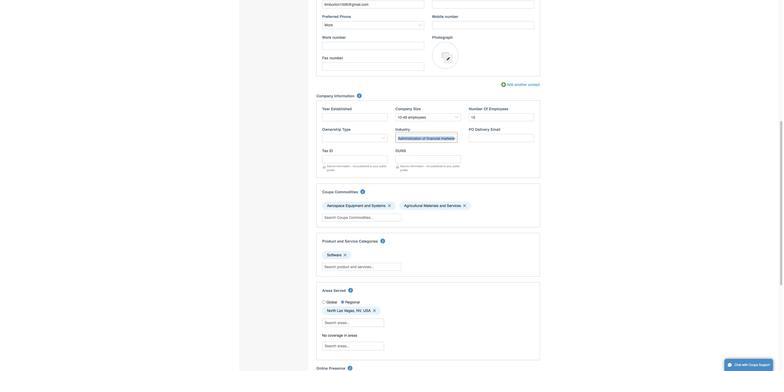 Task type: locate. For each thing, give the bounding box(es) containing it.
to down duns text box
[[443, 165, 446, 168]]

secure information - not published to your public profile
[[327, 165, 387, 172], [400, 165, 460, 172]]

- down duns text box
[[424, 165, 425, 168]]

software
[[327, 253, 342, 257]]

1 vertical spatial number
[[332, 35, 346, 40]]

1 horizontal spatial company
[[395, 107, 412, 111]]

selected areas list box
[[320, 306, 536, 316]]

2 published from the left
[[431, 165, 443, 168]]

2 horizontal spatial and
[[440, 204, 446, 208]]

product and service categories
[[322, 239, 378, 244]]

1 horizontal spatial secure information - not published to your public profile
[[400, 165, 460, 172]]

1 horizontal spatial public
[[453, 165, 460, 168]]

1 vertical spatial search areas... text field
[[323, 342, 384, 350]]

secure down duns
[[400, 165, 409, 168]]

number right work
[[332, 35, 346, 40]]

1 - from the left
[[351, 165, 352, 168]]

0 vertical spatial selected list box
[[320, 200, 536, 211]]

1 horizontal spatial coupa
[[749, 363, 758, 367]]

2 - from the left
[[424, 165, 425, 168]]

north las vegas, nv, usa
[[327, 309, 371, 313]]

and left service
[[337, 239, 344, 244]]

selected list box containing aerospace equipment and systems
[[320, 200, 536, 211]]

agricultural
[[404, 204, 423, 208]]

2 profile from the left
[[400, 169, 408, 172]]

profile down id at the left
[[327, 169, 334, 172]]

secure
[[327, 165, 336, 168], [400, 165, 409, 168]]

Search Coupa Commodities... field
[[322, 214, 401, 222]]

add another contact
[[507, 83, 540, 87]]

1 horizontal spatial to
[[443, 165, 446, 168]]

1 horizontal spatial and
[[364, 204, 371, 208]]

search areas... text field down the areas on the left of the page
[[323, 342, 384, 350]]

0 horizontal spatial company
[[316, 94, 333, 98]]

0 horizontal spatial published
[[357, 165, 369, 168]]

company size
[[395, 107, 421, 111]]

1 your from the left
[[373, 165, 379, 168]]

1 to from the left
[[370, 165, 372, 168]]

number for mobile number
[[445, 15, 458, 19]]

1 horizontal spatial published
[[431, 165, 443, 168]]

profile
[[327, 169, 334, 172], [400, 169, 408, 172]]

0 horizontal spatial profile
[[327, 169, 334, 172]]

number
[[469, 107, 483, 111]]

selected list box
[[320, 200, 536, 211], [320, 250, 536, 261]]

1 horizontal spatial profile
[[400, 169, 408, 172]]

2 search areas... text field from the top
[[323, 342, 384, 350]]

fax number
[[322, 56, 343, 60]]

established
[[331, 107, 352, 111]]

coupa right with
[[749, 363, 758, 367]]

Search areas... text field
[[323, 319, 384, 327], [323, 342, 384, 350]]

Fax number text field
[[322, 63, 424, 71]]

2 to from the left
[[443, 165, 446, 168]]

1 public from the left
[[379, 165, 387, 168]]

additional information image right presence
[[348, 366, 353, 371]]

nv,
[[356, 309, 362, 313]]

coupa
[[322, 190, 334, 194], [749, 363, 758, 367]]

additional information image for online presence
[[348, 366, 353, 371]]

size
[[413, 107, 421, 111]]

profile down duns
[[400, 169, 408, 172]]

ownership
[[322, 128, 341, 132]]

1 search areas... text field from the top
[[323, 319, 384, 327]]

2 your from the left
[[446, 165, 452, 168]]

1 selected list box from the top
[[320, 200, 536, 211]]

- for tax id
[[351, 165, 352, 168]]

online
[[316, 366, 328, 371]]

0 horizontal spatial coupa
[[322, 190, 334, 194]]

employees
[[489, 107, 508, 111]]

type
[[342, 128, 351, 132]]

1 published from the left
[[357, 165, 369, 168]]

agricultural materials and services
[[404, 204, 461, 208]]

published down tax id text box
[[357, 165, 369, 168]]

2 secure from the left
[[400, 165, 409, 168]]

duns
[[395, 149, 406, 153]]

to for tax id
[[370, 165, 372, 168]]

1 profile from the left
[[327, 169, 334, 172]]

software option
[[322, 251, 352, 259]]

2 not from the left
[[426, 165, 430, 168]]

2 selected list box from the top
[[320, 250, 536, 261]]

email
[[491, 128, 500, 132]]

company for company size
[[395, 107, 412, 111]]

contact
[[528, 83, 540, 87]]

areas
[[322, 289, 332, 293]]

0 horizontal spatial secure information - not published to your public profile
[[327, 165, 387, 172]]

mobile
[[432, 15, 444, 19]]

aerospace
[[327, 204, 345, 208]]

published down duns text box
[[431, 165, 443, 168]]

not down duns text box
[[426, 165, 430, 168]]

id
[[329, 149, 333, 153]]

no coverage in areas
[[322, 334, 357, 338]]

of
[[484, 107, 488, 111]]

another
[[515, 83, 527, 87]]

and left the systems
[[364, 204, 371, 208]]

to down tax id text box
[[370, 165, 372, 168]]

1 vertical spatial company
[[395, 107, 412, 111]]

and left 'services'
[[440, 204, 446, 208]]

phone
[[340, 15, 351, 19]]

secure information - not published to your public profile down tax id text box
[[327, 165, 387, 172]]

additional information image up aerospace equipment and systems option
[[361, 189, 365, 194]]

coupa up the aerospace
[[322, 190, 334, 194]]

mobile number
[[432, 15, 458, 19]]

company up year
[[316, 94, 333, 98]]

2 secure information - not published to your public profile from the left
[[400, 165, 460, 172]]

1 secure information - not published to your public profile from the left
[[327, 165, 387, 172]]

Industry text field
[[396, 134, 457, 142]]

selected list box containing software
[[320, 250, 536, 261]]

published for tax id
[[357, 165, 369, 168]]

None radio
[[322, 301, 326, 304]]

0 vertical spatial search areas... text field
[[323, 319, 384, 327]]

Year Established text field
[[322, 113, 388, 121]]

photograph
[[432, 35, 453, 40]]

additional information image up year established text field
[[357, 93, 362, 98]]

0 horizontal spatial not
[[353, 165, 357, 168]]

Role text field
[[432, 1, 534, 9]]

company left size at the top of page
[[395, 107, 412, 111]]

online presence
[[316, 366, 345, 371]]

0 vertical spatial number
[[445, 15, 458, 19]]

tax
[[322, 149, 328, 153]]

not down tax id text box
[[353, 165, 357, 168]]

Search product and services... field
[[322, 263, 401, 271]]

Number Of Employees text field
[[469, 113, 534, 121]]

additional information image
[[357, 93, 362, 98], [361, 189, 365, 194], [380, 239, 385, 244], [348, 366, 353, 371]]

secure information - not published to your public profile for duns
[[400, 165, 460, 172]]

selected list box for product and service categories
[[320, 250, 536, 261]]

secure information - not published to your public profile down duns text box
[[400, 165, 460, 172]]

coupa commodities
[[322, 190, 358, 194]]

preferred
[[322, 15, 339, 19]]

0 vertical spatial company
[[316, 94, 333, 98]]

1 horizontal spatial not
[[426, 165, 430, 168]]

None text field
[[322, 1, 424, 9]]

secure down id at the left
[[327, 165, 336, 168]]

north
[[327, 309, 336, 313]]

your
[[373, 165, 379, 168], [446, 165, 452, 168]]

in
[[344, 334, 347, 338]]

vegas,
[[344, 309, 355, 313]]

regional
[[345, 300, 360, 304]]

add another contact button
[[501, 82, 540, 88]]

to
[[370, 165, 372, 168], [443, 165, 446, 168]]

coverage
[[328, 334, 343, 338]]

2 vertical spatial number
[[330, 56, 343, 60]]

your down tax id text box
[[373, 165, 379, 168]]

profile for tax id
[[327, 169, 334, 172]]

2 public from the left
[[453, 165, 460, 168]]

change image image
[[447, 57, 450, 61]]

0 horizontal spatial secure
[[327, 165, 336, 168]]

and
[[364, 204, 371, 208], [440, 204, 446, 208], [337, 239, 344, 244]]

your for duns
[[446, 165, 452, 168]]

fax
[[322, 56, 329, 60]]

not for duns
[[426, 165, 430, 168]]

number right mobile
[[445, 15, 458, 19]]

equipment
[[346, 204, 363, 208]]

0 horizontal spatial public
[[379, 165, 387, 168]]

published
[[357, 165, 369, 168], [431, 165, 443, 168]]

Work number text field
[[322, 42, 424, 50]]

1 horizontal spatial your
[[446, 165, 452, 168]]

number
[[445, 15, 458, 19], [332, 35, 346, 40], [330, 56, 343, 60]]

information down duns text box
[[410, 165, 424, 168]]

information down tax id text box
[[336, 165, 350, 168]]

1 vertical spatial selected list box
[[320, 250, 536, 261]]

1 not from the left
[[353, 165, 357, 168]]

None radio
[[341, 301, 344, 304]]

not
[[353, 165, 357, 168], [426, 165, 430, 168]]

company
[[316, 94, 333, 98], [395, 107, 412, 111]]

las
[[337, 309, 343, 313]]

your down duns text box
[[446, 165, 452, 168]]

1 secure from the left
[[327, 165, 336, 168]]

0 horizontal spatial -
[[351, 165, 352, 168]]

not for tax id
[[353, 165, 357, 168]]

0 vertical spatial coupa
[[322, 190, 334, 194]]

usa
[[363, 309, 371, 313]]

- down tax id text box
[[351, 165, 352, 168]]

published for duns
[[431, 165, 443, 168]]

information up established
[[334, 94, 355, 98]]

1 vertical spatial coupa
[[749, 363, 758, 367]]

chat
[[735, 363, 741, 367]]

-
[[351, 165, 352, 168], [424, 165, 425, 168]]

search areas... text field down 'north las vegas, nv, usa' option
[[323, 319, 384, 327]]

0 horizontal spatial your
[[373, 165, 379, 168]]

number right fax
[[330, 56, 343, 60]]

1 horizontal spatial -
[[424, 165, 425, 168]]

additional information image right categories at the left of the page
[[380, 239, 385, 244]]

public
[[379, 165, 387, 168], [453, 165, 460, 168]]

services
[[447, 204, 461, 208]]

0 horizontal spatial to
[[370, 165, 372, 168]]

information
[[334, 94, 355, 98], [336, 165, 350, 168], [410, 165, 424, 168]]

photograph image
[[432, 42, 459, 69]]

1 horizontal spatial secure
[[400, 165, 409, 168]]

selected list box for coupa commodities
[[320, 200, 536, 211]]



Task type: describe. For each thing, give the bounding box(es) containing it.
profile for duns
[[400, 169, 408, 172]]

po delivery email
[[469, 128, 500, 132]]

and for equipment
[[364, 204, 371, 208]]

agricultural materials and services option
[[399, 202, 471, 210]]

aerospace equipment and systems
[[327, 204, 386, 208]]

secure for duns
[[400, 165, 409, 168]]

no
[[322, 334, 327, 338]]

information for duns
[[410, 165, 424, 168]]

coupa inside chat with coupa support button
[[749, 363, 758, 367]]

delivery
[[475, 128, 490, 132]]

Tax ID text field
[[322, 155, 388, 163]]

presence
[[329, 366, 345, 371]]

year established
[[322, 107, 352, 111]]

to for duns
[[443, 165, 446, 168]]

0 horizontal spatial and
[[337, 239, 344, 244]]

support
[[759, 363, 770, 367]]

secure for tax id
[[327, 165, 336, 168]]

year
[[322, 107, 330, 111]]

additional information image for company information
[[357, 93, 362, 98]]

service
[[345, 239, 358, 244]]

information for tax id
[[336, 165, 350, 168]]

chat with coupa support
[[735, 363, 770, 367]]

tax id
[[322, 149, 333, 153]]

north las vegas, nv, usa option
[[322, 307, 381, 315]]

ownership type
[[322, 128, 351, 132]]

number for work number
[[332, 35, 346, 40]]

commodities
[[335, 190, 358, 194]]

PO Delivery Email text field
[[469, 134, 534, 142]]

public for duns
[[453, 165, 460, 168]]

areas
[[348, 334, 357, 338]]

- for duns
[[424, 165, 425, 168]]

additional information image for coupa commodities
[[361, 189, 365, 194]]

company information
[[316, 94, 355, 98]]

additional information image
[[348, 288, 353, 293]]

served
[[333, 289, 346, 293]]

add
[[507, 83, 513, 87]]

Mobile number text field
[[432, 21, 534, 29]]

additional information image for product and service categories
[[380, 239, 385, 244]]

work
[[322, 35, 331, 40]]

company for company information
[[316, 94, 333, 98]]

work number
[[322, 35, 346, 40]]

global
[[327, 300, 337, 304]]

po
[[469, 128, 474, 132]]

categories
[[359, 239, 378, 244]]

chat with coupa support button
[[725, 359, 773, 371]]

areas served
[[322, 289, 346, 293]]

and for materials
[[440, 204, 446, 208]]

your for tax id
[[373, 165, 379, 168]]

product
[[322, 239, 336, 244]]

preferred phone
[[322, 15, 351, 19]]

secure information - not published to your public profile for tax id
[[327, 165, 387, 172]]

aerospace equipment and systems option
[[322, 202, 396, 210]]

systems
[[372, 204, 386, 208]]

materials
[[424, 204, 439, 208]]

number of employees
[[469, 107, 508, 111]]

public for tax id
[[379, 165, 387, 168]]

with
[[742, 363, 748, 367]]

industry
[[395, 128, 410, 132]]

number for fax number
[[330, 56, 343, 60]]

DUNS text field
[[395, 155, 461, 163]]



Task type: vqa. For each thing, say whether or not it's contained in the screenshot.
'Company Size'
yes



